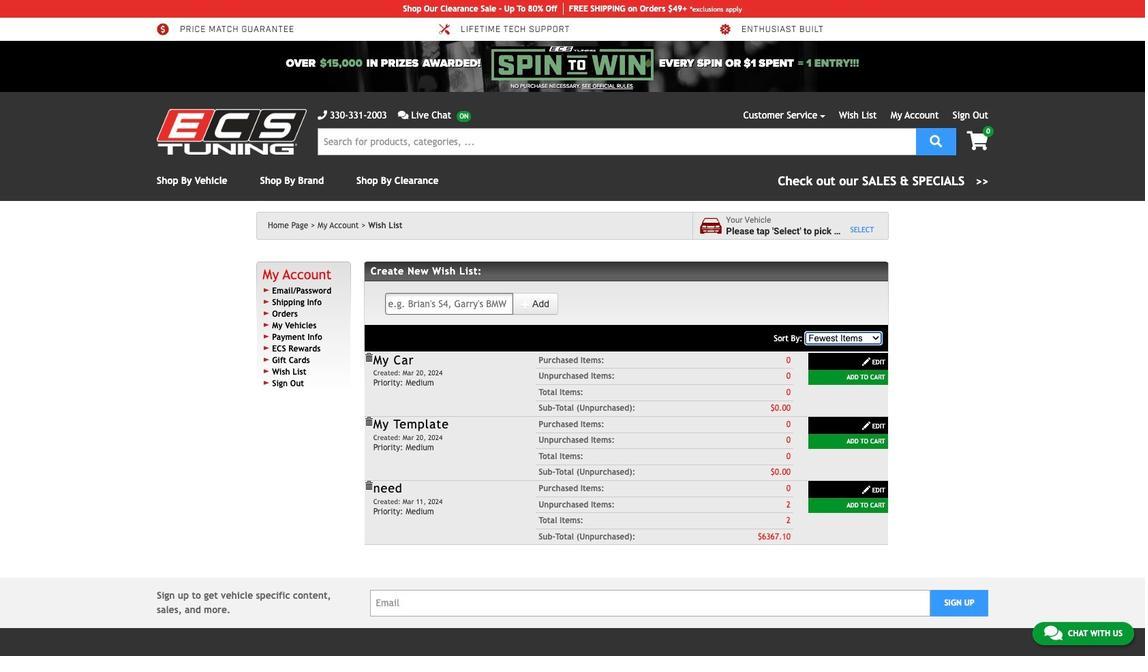 Task type: locate. For each thing, give the bounding box(es) containing it.
0 vertical spatial white image
[[862, 421, 871, 431]]

white image for delete image
[[862, 486, 871, 495]]

white image for first delete icon from the bottom
[[862, 421, 871, 431]]

Email email field
[[370, 590, 931, 617]]

1 white image from the top
[[862, 421, 871, 431]]

0 vertical spatial delete image
[[364, 353, 373, 363]]

white image
[[862, 421, 871, 431], [862, 486, 871, 495]]

comments image
[[1044, 625, 1063, 642]]

1 horizontal spatial white image
[[862, 357, 871, 367]]

2 white image from the top
[[862, 486, 871, 495]]

0 horizontal spatial white image
[[521, 300, 530, 310]]

search image
[[930, 135, 943, 147]]

delete image
[[364, 482, 373, 491]]

1 vertical spatial delete image
[[364, 417, 373, 427]]

0 vertical spatial white image
[[521, 300, 530, 310]]

white image
[[521, 300, 530, 310], [862, 357, 871, 367]]

1 vertical spatial white image
[[862, 486, 871, 495]]

delete image
[[364, 353, 373, 363], [364, 417, 373, 427]]



Task type: describe. For each thing, give the bounding box(es) containing it.
ecs tuning image
[[157, 109, 307, 155]]

phone image
[[318, 110, 327, 120]]

1 vertical spatial white image
[[862, 357, 871, 367]]

e.g. Brian's S4, Garry's BMW E92...etc text field
[[385, 293, 513, 315]]

comments image
[[398, 110, 409, 120]]

ecs tuning 'spin to win' contest logo image
[[492, 46, 654, 80]]

Search text field
[[318, 128, 916, 155]]

2 delete image from the top
[[364, 417, 373, 427]]

1 delete image from the top
[[364, 353, 373, 363]]

shopping cart image
[[967, 132, 989, 151]]



Task type: vqa. For each thing, say whether or not it's contained in the screenshot.
ECS Tuning 'Spin to Win' contest logo
yes



